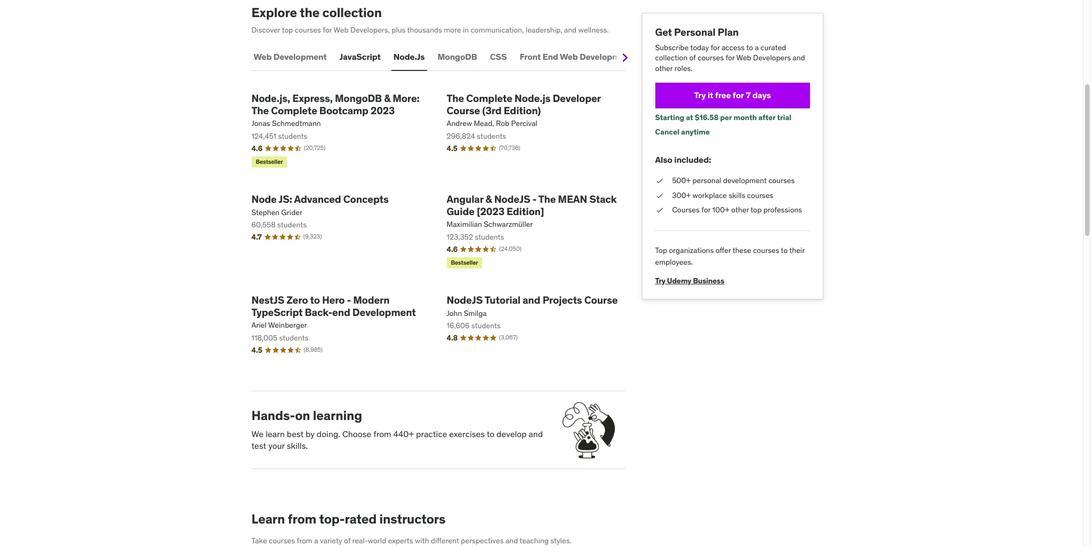 Task type: locate. For each thing, give the bounding box(es) containing it.
rob
[[496, 119, 510, 128]]

0 vertical spatial xsmall image
[[656, 176, 664, 186]]

nodejs up schwarzmüller
[[495, 193, 531, 205]]

xsmall image for 500+
[[656, 176, 664, 186]]

other left roles. on the right top
[[656, 64, 673, 73]]

top right discover
[[282, 25, 293, 35]]

real-
[[353, 536, 368, 545]]

mongodb down more
[[438, 51, 477, 62]]

course inside nodejs tutorial and projects course john smilga 16,606 students
[[585, 293, 618, 306]]

0 horizontal spatial bestseller
[[256, 158, 283, 166]]

nodejs tutorial and projects course link
[[447, 293, 625, 306]]

other down the skills
[[732, 205, 749, 215]]

development inside 'web development' button
[[274, 51, 327, 62]]

try it free for 7 days link
[[656, 82, 810, 108]]

0 horizontal spatial 4.5
[[252, 345, 262, 355]]

node.js
[[394, 51, 425, 62]]

nodejs up john
[[447, 293, 483, 306]]

top
[[282, 25, 293, 35], [751, 205, 762, 215]]

mongodb inside node.js, express, mongodb & more: the complete bootcamp 2023 jonas schmedtmann 124,451 students
[[335, 92, 382, 104]]

complete up schmedtmann
[[271, 104, 317, 117]]

mongodb down javascript button
[[335, 92, 382, 104]]

trial
[[778, 112, 792, 122]]

to inside get personal plan subscribe today for access to a curated collection of courses for web developers and other roles.
[[747, 43, 754, 52]]

get
[[656, 26, 673, 38]]

it
[[708, 90, 714, 100]]

students down smilga
[[472, 321, 501, 330]]

1 vertical spatial try
[[656, 276, 666, 285]]

students down weinberger
[[279, 333, 309, 343]]

0 horizontal spatial other
[[656, 64, 673, 73]]

[2023
[[477, 205, 505, 217]]

1 horizontal spatial 4.5
[[447, 143, 458, 153]]

0 horizontal spatial a
[[314, 536, 318, 545]]

0 vertical spatial &
[[384, 92, 391, 104]]

1 horizontal spatial complete
[[467, 92, 513, 104]]

1 horizontal spatial other
[[732, 205, 749, 215]]

courses inside get personal plan subscribe today for access to a curated collection of courses for web developers and other roles.
[[698, 53, 724, 63]]

- right 'hero'
[[347, 293, 351, 306]]

9323 reviews element
[[304, 233, 322, 241]]

web left developers,
[[334, 25, 349, 35]]

and right develop
[[529, 428, 543, 439]]

top left professions
[[751, 205, 762, 215]]

for inside explore the collection discover top courses for web developers, plus thousands more in communication, leadership, and wellness.
[[323, 25, 332, 35]]

1 vertical spatial of
[[344, 536, 351, 545]]

collection up developers,
[[323, 4, 382, 21]]

0 vertical spatial from
[[374, 428, 392, 439]]

courses inside the top organizations offer these courses to their employees.
[[754, 245, 780, 255]]

web down access
[[737, 53, 752, 63]]

the up jonas
[[252, 104, 269, 117]]

practice
[[416, 428, 447, 439]]

1 horizontal spatial -
[[533, 193, 537, 205]]

xsmall image for 300+
[[656, 190, 664, 201]]

to inside hands-on learning we learn best by doing. choose from 440+ practice exercises to develop and test your skills.
[[487, 428, 495, 439]]

to inside the top organizations offer these courses to their employees.
[[782, 245, 788, 255]]

get personal plan subscribe today for access to a curated collection of courses for web developers and other roles.
[[656, 26, 806, 73]]

nodejs inside nodejs tutorial and projects course john smilga 16,606 students
[[447, 293, 483, 306]]

0 horizontal spatial complete
[[271, 104, 317, 117]]

1 horizontal spatial of
[[690, 53, 696, 63]]

2 horizontal spatial development
[[580, 51, 633, 62]]

1 vertical spatial bestseller
[[451, 259, 478, 266]]

from
[[374, 428, 392, 439], [288, 511, 317, 527], [297, 536, 313, 545]]

the up andrew
[[447, 92, 464, 104]]

course
[[447, 104, 480, 117], [585, 293, 618, 306]]

bestseller down 124,451
[[256, 158, 283, 166]]

courses
[[673, 205, 700, 215]]

(8,985)
[[304, 346, 323, 353]]

experts
[[388, 536, 413, 545]]

1 vertical spatial top
[[751, 205, 762, 215]]

bestseller down 123,352
[[451, 259, 478, 266]]

1 vertical spatial &
[[486, 193, 492, 205]]

web inside explore the collection discover top courses for web developers, plus thousands more in communication, leadership, and wellness.
[[334, 25, 349, 35]]

hero
[[322, 293, 345, 306]]

1 horizontal spatial development
[[353, 306, 416, 318]]

courses right 'these' on the right top
[[754, 245, 780, 255]]

complete up mead,
[[467, 92, 513, 104]]

1 horizontal spatial &
[[486, 193, 492, 205]]

bestseller
[[256, 158, 283, 166], [451, 259, 478, 266]]

node.js
[[515, 92, 551, 104]]

course for nodejs tutorial and projects course
[[585, 293, 618, 306]]

curated
[[761, 43, 787, 52]]

top
[[656, 245, 668, 255]]

different
[[431, 536, 460, 545]]

of
[[690, 53, 696, 63], [344, 536, 351, 545]]

a left variety
[[314, 536, 318, 545]]

top inside explore the collection discover top courses for web developers, plus thousands more in communication, leadership, and wellness.
[[282, 25, 293, 35]]

development down wellness.
[[580, 51, 633, 62]]

front
[[520, 51, 541, 62]]

1 horizontal spatial try
[[695, 90, 706, 100]]

0 vertical spatial nodejs
[[495, 193, 531, 205]]

0 horizontal spatial &
[[384, 92, 391, 104]]

collection
[[323, 4, 382, 21], [656, 53, 688, 63]]

course right projects
[[585, 293, 618, 306]]

learn from top-rated instructors
[[252, 511, 446, 527]]

nodejs tutorial and projects course john smilga 16,606 students
[[447, 293, 618, 330]]

employees.
[[656, 257, 693, 267]]

discover
[[252, 25, 280, 35]]

complete
[[467, 92, 513, 104], [271, 104, 317, 117]]

we
[[252, 428, 264, 439]]

& right angular
[[486, 193, 492, 205]]

try left the 'it'
[[695, 90, 706, 100]]

1 vertical spatial from
[[288, 511, 317, 527]]

- inside nestjs zero to hero - modern typescript back-end development ariel weinberger 118,005 students
[[347, 293, 351, 306]]

a left curated
[[755, 43, 759, 52]]

1 vertical spatial xsmall image
[[656, 190, 664, 201]]

from left variety
[[297, 536, 313, 545]]

projects
[[543, 293, 583, 306]]

0 vertical spatial try
[[695, 90, 706, 100]]

courses down development
[[748, 190, 774, 200]]

0 horizontal spatial try
[[656, 276, 666, 285]]

0 horizontal spatial nodejs
[[447, 293, 483, 306]]

courses down the
[[295, 25, 321, 35]]

courses
[[295, 25, 321, 35], [698, 53, 724, 63], [769, 176, 795, 185], [748, 190, 774, 200], [754, 245, 780, 255], [269, 536, 295, 545]]

nestjs zero to hero - modern typescript back-end development link
[[252, 293, 430, 318]]

to left their
[[782, 245, 788, 255]]

course up andrew
[[447, 104, 480, 117]]

4.6 for node.js, express, mongodb & more: the complete bootcamp 2023
[[252, 143, 263, 153]]

1 vertical spatial collection
[[656, 53, 688, 63]]

2 horizontal spatial the
[[539, 193, 556, 205]]

xsmall image
[[656, 176, 664, 186], [656, 190, 664, 201]]

0 vertical spatial of
[[690, 53, 696, 63]]

professions
[[764, 205, 803, 215]]

of left real-
[[344, 536, 351, 545]]

1 horizontal spatial nodejs
[[495, 193, 531, 205]]

students inside nodejs tutorial and projects course john smilga 16,606 students
[[472, 321, 501, 330]]

1 horizontal spatial course
[[585, 293, 618, 306]]

from left 440+
[[374, 428, 392, 439]]

0 horizontal spatial the
[[252, 104, 269, 117]]

courses up professions
[[769, 176, 795, 185]]

0 horizontal spatial mongodb
[[335, 92, 382, 104]]

ariel
[[252, 320, 267, 330]]

0 vertical spatial other
[[656, 64, 673, 73]]

course inside the complete node.js developer course (3rd edition) andrew mead, rob percival 296,824 students
[[447, 104, 480, 117]]

1 vertical spatial -
[[347, 293, 351, 306]]

0 horizontal spatial course
[[447, 104, 480, 117]]

grider
[[282, 207, 303, 217]]

1 horizontal spatial a
[[755, 43, 759, 52]]

3067 reviews element
[[500, 334, 518, 342]]

(3,067)
[[500, 334, 518, 341]]

nestjs
[[252, 293, 285, 306]]

access
[[722, 43, 745, 52]]

to right zero
[[310, 293, 320, 306]]

- inside angular & nodejs - the mean stack guide [2023 edition] maximilian schwarzmüller 123,352 students
[[533, 193, 537, 205]]

personal
[[693, 176, 722, 185]]

choose
[[343, 428, 372, 439]]

4.6 down 123,352
[[447, 244, 458, 254]]

maximilian
[[447, 220, 482, 229]]

1 xsmall image from the top
[[656, 176, 664, 186]]

and inside nodejs tutorial and projects course john smilga 16,606 students
[[523, 293, 541, 306]]

for
[[323, 25, 332, 35], [711, 43, 720, 52], [726, 53, 735, 63], [733, 90, 745, 100], [702, 205, 711, 215]]

0 vertical spatial mongodb
[[438, 51, 477, 62]]

web inside get personal plan subscribe today for access to a curated collection of courses for web developers and other roles.
[[737, 53, 752, 63]]

xsmall image down also
[[656, 176, 664, 186]]

end
[[543, 51, 559, 62]]

2 vertical spatial from
[[297, 536, 313, 545]]

1 horizontal spatial mongodb
[[438, 51, 477, 62]]

node.js, express, mongodb & more: the complete bootcamp 2023 jonas schmedtmann 124,451 students
[[252, 92, 420, 141]]

and
[[565, 25, 577, 35], [793, 53, 806, 63], [523, 293, 541, 306], [529, 428, 543, 439], [506, 536, 518, 545]]

0 horizontal spatial top
[[282, 25, 293, 35]]

for left 7
[[733, 90, 745, 100]]

developers,
[[351, 25, 390, 35]]

collection down subscribe
[[656, 53, 688, 63]]

development right end on the left
[[353, 306, 416, 318]]

doing.
[[317, 428, 341, 439]]

students down mead,
[[477, 131, 507, 141]]

starting
[[656, 112, 685, 122]]

other
[[656, 64, 673, 73], [732, 205, 749, 215]]

students inside angular & nodejs - the mean stack guide [2023 edition] maximilian schwarzmüller 123,352 students
[[475, 232, 505, 242]]

students down schwarzmüller
[[475, 232, 505, 242]]

4.5 down 118,005
[[252, 345, 262, 355]]

plan
[[718, 26, 739, 38]]

explore
[[252, 4, 297, 21]]

for left developers,
[[323, 25, 332, 35]]

mean
[[558, 193, 588, 205]]

0 vertical spatial top
[[282, 25, 293, 35]]

- up schwarzmüller
[[533, 193, 537, 205]]

from left top-
[[288, 511, 317, 527]]

by
[[306, 428, 315, 439]]

styles.
[[551, 536, 572, 545]]

try left udemy at the right bottom
[[656, 276, 666, 285]]

and inside hands-on learning we learn best by doing. choose from 440+ practice exercises to develop and test your skills.
[[529, 428, 543, 439]]

1 vertical spatial course
[[585, 293, 618, 306]]

with
[[415, 536, 429, 545]]

1 horizontal spatial the
[[447, 92, 464, 104]]

1 vertical spatial 4.6
[[447, 244, 458, 254]]

1 vertical spatial 4.5
[[252, 345, 262, 355]]

0 vertical spatial 4.5
[[447, 143, 458, 153]]

0 horizontal spatial 4.6
[[252, 143, 263, 153]]

weinberger
[[268, 320, 307, 330]]

60,558
[[252, 220, 276, 230]]

0 horizontal spatial of
[[344, 536, 351, 545]]

to left develop
[[487, 428, 495, 439]]

0 vertical spatial collection
[[323, 4, 382, 21]]

1 vertical spatial nodejs
[[447, 293, 483, 306]]

courses inside explore the collection discover top courses for web developers, plus thousands more in communication, leadership, and wellness.
[[295, 25, 321, 35]]

8985 reviews element
[[304, 346, 323, 354]]

0 vertical spatial bestseller
[[256, 158, 283, 166]]

students
[[278, 131, 308, 141], [477, 131, 507, 141], [278, 220, 307, 230], [475, 232, 505, 242], [472, 321, 501, 330], [279, 333, 309, 343]]

of down today on the right
[[690, 53, 696, 63]]

2 xsmall image from the top
[[656, 190, 664, 201]]

learn
[[252, 511, 285, 527]]

& left more:
[[384, 92, 391, 104]]

0 horizontal spatial collection
[[323, 4, 382, 21]]

0 horizontal spatial -
[[347, 293, 351, 306]]

the inside angular & nodejs - the mean stack guide [2023 edition] maximilian schwarzmüller 123,352 students
[[539, 193, 556, 205]]

try
[[695, 90, 706, 100], [656, 276, 666, 285]]

to right access
[[747, 43, 754, 52]]

students down schmedtmann
[[278, 131, 308, 141]]

js:
[[279, 193, 292, 205]]

and left wellness.
[[565, 25, 577, 35]]

variety
[[320, 536, 342, 545]]

0 horizontal spatial development
[[274, 51, 327, 62]]

4.6 for angular & nodejs - the mean stack guide [2023 edition]
[[447, 244, 458, 254]]

development up express,
[[274, 51, 327, 62]]

students down grider at the top left
[[278, 220, 307, 230]]

develop
[[497, 428, 527, 439]]

1 horizontal spatial collection
[[656, 53, 688, 63]]

node js: advanced concepts link
[[252, 193, 430, 205]]

0 vertical spatial course
[[447, 104, 480, 117]]

the left 'mean'
[[539, 193, 556, 205]]

schwarzmüller
[[484, 220, 533, 229]]

try for try it free for 7 days
[[695, 90, 706, 100]]

1 vertical spatial mongodb
[[335, 92, 382, 104]]

explore the collection discover top courses for web developers, plus thousands more in communication, leadership, and wellness.
[[252, 4, 609, 35]]

skills
[[729, 190, 746, 200]]

courses down today on the right
[[698, 53, 724, 63]]

0 vertical spatial -
[[533, 193, 537, 205]]

xsmall image up xsmall icon
[[656, 190, 664, 201]]

web right end
[[560, 51, 578, 62]]

4.6
[[252, 143, 263, 153], [447, 244, 458, 254]]

month
[[734, 112, 757, 122]]

of inside get personal plan subscribe today for access to a curated collection of courses for web developers and other roles.
[[690, 53, 696, 63]]

1 horizontal spatial 4.6
[[447, 244, 458, 254]]

front end web development
[[520, 51, 633, 62]]

4.6 down 124,451
[[252, 143, 263, 153]]

and right developers
[[793, 53, 806, 63]]

courses right take
[[269, 536, 295, 545]]

and right tutorial
[[523, 293, 541, 306]]

1 vertical spatial a
[[314, 536, 318, 545]]

course for the complete node.js developer course (3rd edition)
[[447, 104, 480, 117]]

1 horizontal spatial top
[[751, 205, 762, 215]]

anytime
[[682, 127, 710, 137]]

the
[[447, 92, 464, 104], [252, 104, 269, 117], [539, 193, 556, 205]]

web down discover
[[254, 51, 272, 62]]

4.5 down 296,824
[[447, 143, 458, 153]]

0 vertical spatial a
[[755, 43, 759, 52]]

mongodb button
[[436, 44, 480, 70]]

124,451
[[252, 131, 276, 141]]

1 horizontal spatial bestseller
[[451, 259, 478, 266]]

0 vertical spatial 4.6
[[252, 143, 263, 153]]



Task type: vqa. For each thing, say whether or not it's contained in the screenshot.


Task type: describe. For each thing, give the bounding box(es) containing it.
$16.58
[[695, 112, 719, 122]]

included:
[[675, 154, 712, 165]]

back-
[[305, 306, 333, 318]]

more
[[444, 25, 461, 35]]

take
[[252, 536, 267, 545]]

modern
[[353, 293, 390, 306]]

students inside node js: advanced concepts stephen grider 60,558 students
[[278, 220, 307, 230]]

development
[[724, 176, 767, 185]]

7
[[746, 90, 751, 100]]

other inside get personal plan subscribe today for access to a curated collection of courses for web developers and other roles.
[[656, 64, 673, 73]]

bestseller for node.js, express, mongodb & more: the complete bootcamp 2023
[[256, 158, 283, 166]]

udemy
[[668, 276, 692, 285]]

from inside hands-on learning we learn best by doing. choose from 440+ practice exercises to develop and test your skills.
[[374, 428, 392, 439]]

angular & nodejs - the mean stack guide [2023 edition] maximilian schwarzmüller 123,352 students
[[447, 193, 617, 242]]

(70,736)
[[499, 144, 521, 152]]

and left teaching
[[506, 536, 518, 545]]

perspectives
[[461, 536, 504, 545]]

leadership,
[[526, 25, 563, 35]]

the inside node.js, express, mongodb & more: the complete bootcamp 2023 jonas schmedtmann 124,451 students
[[252, 104, 269, 117]]

4.5 for nestjs zero to hero - modern typescript back-end development
[[252, 345, 262, 355]]

20725 reviews element
[[304, 144, 326, 152]]

collection inside explore the collection discover top courses for web developers, plus thousands more in communication, leadership, and wellness.
[[323, 4, 382, 21]]

angular
[[447, 193, 484, 205]]

on
[[295, 407, 310, 424]]

their
[[790, 245, 805, 255]]

business
[[694, 276, 725, 285]]

development inside nestjs zero to hero - modern typescript back-end development ariel weinberger 118,005 students
[[353, 306, 416, 318]]

developers
[[754, 53, 791, 63]]

days
[[753, 90, 772, 100]]

node.js,
[[252, 92, 290, 104]]

edition]
[[507, 205, 545, 217]]

also
[[656, 154, 673, 165]]

and inside get personal plan subscribe today for access to a curated collection of courses for web developers and other roles.
[[793, 53, 806, 63]]

workplace
[[693, 190, 727, 200]]

today
[[691, 43, 709, 52]]

mongodb inside button
[[438, 51, 477, 62]]

hands-
[[252, 407, 295, 424]]

the inside the complete node.js developer course (3rd edition) andrew mead, rob percival 296,824 students
[[447, 92, 464, 104]]

try udemy business link
[[656, 268, 725, 285]]

16,606
[[447, 321, 470, 330]]

concepts
[[344, 193, 389, 205]]

also included:
[[656, 154, 712, 165]]

angular & nodejs - the mean stack guide [2023 edition] link
[[447, 193, 625, 217]]

typescript
[[252, 306, 303, 318]]

for left 100+
[[702, 205, 711, 215]]

(20,725)
[[304, 144, 326, 152]]

(9,323)
[[304, 233, 322, 240]]

take courses from a variety of real-world experts with different perspectives and teaching styles.
[[252, 536, 572, 545]]

students inside the complete node.js developer course (3rd edition) andrew mead, rob percival 296,824 students
[[477, 131, 507, 141]]

percival
[[512, 119, 538, 128]]

4.5 for the complete node.js developer course (3rd edition)
[[447, 143, 458, 153]]

hands-on learning we learn best by doing. choose from 440+ practice exercises to develop and test your skills.
[[252, 407, 543, 451]]

the
[[300, 4, 320, 21]]

communication,
[[471, 25, 524, 35]]

per
[[721, 112, 733, 122]]

node
[[252, 193, 277, 205]]

complete inside the complete node.js developer course (3rd edition) andrew mead, rob percival 296,824 students
[[467, 92, 513, 104]]

personal
[[675, 26, 716, 38]]

the complete node.js developer course (3rd edition) link
[[447, 92, 625, 117]]

javascript button
[[338, 44, 383, 70]]

your
[[269, 440, 285, 451]]

students inside nestjs zero to hero - modern typescript back-end development ariel weinberger 118,005 students
[[279, 333, 309, 343]]

jonas
[[252, 119, 270, 128]]

24050 reviews element
[[500, 245, 522, 253]]

css
[[490, 51, 507, 62]]

to inside nestjs zero to hero - modern typescript back-end development ariel weinberger 118,005 students
[[310, 293, 320, 306]]

440+
[[394, 428, 414, 439]]

xsmall image
[[656, 205, 664, 215]]

schmedtmann
[[272, 119, 321, 128]]

70736 reviews element
[[499, 144, 521, 152]]

learning
[[313, 407, 362, 424]]

& inside angular & nodejs - the mean stack guide [2023 edition] maximilian schwarzmüller 123,352 students
[[486, 193, 492, 205]]

stephen
[[252, 207, 280, 217]]

top for 100+
[[751, 205, 762, 215]]

express,
[[293, 92, 333, 104]]

500+
[[673, 176, 691, 185]]

more:
[[393, 92, 420, 104]]

and inside explore the collection discover top courses for web developers, plus thousands more in communication, leadership, and wellness.
[[565, 25, 577, 35]]

bootcamp
[[320, 104, 369, 117]]

a inside get personal plan subscribe today for access to a curated collection of courses for web developers and other roles.
[[755, 43, 759, 52]]

plus
[[392, 25, 406, 35]]

development inside front end web development button
[[580, 51, 633, 62]]

zero
[[287, 293, 308, 306]]

thousands
[[407, 25, 442, 35]]

mead,
[[474, 119, 495, 128]]

4.8
[[447, 333, 458, 342]]

for right today on the right
[[711, 43, 720, 52]]

bestseller for angular & nodejs - the mean stack guide [2023 edition]
[[451, 259, 478, 266]]

complete inside node.js, express, mongodb & more: the complete bootcamp 2023 jonas schmedtmann 124,451 students
[[271, 104, 317, 117]]

roles.
[[675, 64, 693, 73]]

& inside node.js, express, mongodb & more: the complete bootcamp 2023 jonas schmedtmann 124,451 students
[[384, 92, 391, 104]]

world
[[368, 536, 387, 545]]

top-
[[319, 511, 345, 527]]

best
[[287, 428, 304, 439]]

in
[[463, 25, 469, 35]]

for down access
[[726, 53, 735, 63]]

free
[[716, 90, 732, 100]]

next image
[[617, 49, 634, 66]]

learn
[[266, 428, 285, 439]]

node js: advanced concepts stephen grider 60,558 students
[[252, 193, 389, 230]]

stack
[[590, 193, 617, 205]]

instructors
[[380, 511, 446, 527]]

top for collection
[[282, 25, 293, 35]]

nodejs inside angular & nodejs - the mean stack guide [2023 edition] maximilian schwarzmüller 123,352 students
[[495, 193, 531, 205]]

collection inside get personal plan subscribe today for access to a curated collection of courses for web developers and other roles.
[[656, 53, 688, 63]]

developer
[[553, 92, 601, 104]]

(24,050)
[[500, 245, 522, 253]]

tab navigation element
[[252, 44, 638, 71]]

2023
[[371, 104, 395, 117]]

node.js, express, mongodb & more: the complete bootcamp 2023 link
[[252, 92, 430, 117]]

edition)
[[504, 104, 541, 117]]

subscribe
[[656, 43, 689, 52]]

try it free for 7 days
[[695, 90, 772, 100]]

advanced
[[294, 193, 341, 205]]

try for try udemy business
[[656, 276, 666, 285]]

1 vertical spatial other
[[732, 205, 749, 215]]

students inside node.js, express, mongodb & more: the complete bootcamp 2023 jonas schmedtmann 124,451 students
[[278, 131, 308, 141]]

teaching
[[520, 536, 549, 545]]

cancel
[[656, 127, 680, 137]]

500+ personal development courses
[[673, 176, 795, 185]]



